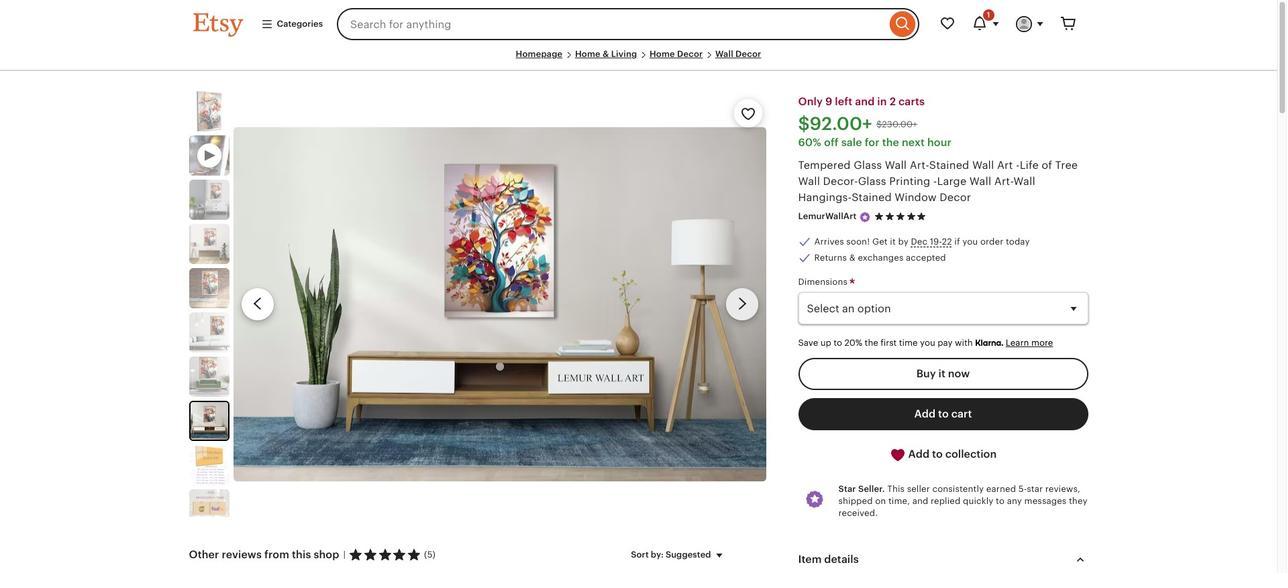 Task type: vqa. For each thing, say whether or not it's contained in the screenshot.
Off) related to 91.50
no



Task type: describe. For each thing, give the bounding box(es) containing it.
large
[[937, 176, 967, 187]]

with
[[955, 339, 973, 349]]

categories
[[277, 19, 323, 29]]

tempered
[[798, 160, 851, 171]]

more
[[1032, 339, 1053, 349]]

star
[[1027, 484, 1043, 495]]

home decor link
[[650, 49, 703, 59]]

sort
[[631, 551, 649, 561]]

tempered glass wall art-stained wall art life of tree wall image 5 image
[[189, 313, 229, 353]]

soon! get
[[847, 237, 888, 247]]

decor-
[[823, 176, 858, 187]]

first
[[881, 339, 897, 349]]

1 horizontal spatial tempered glass wall art-stained wall art life of tree wall image 7 image
[[233, 127, 766, 482]]

art
[[997, 160, 1013, 171]]

pay
[[938, 339, 953, 349]]

it inside 'buy it now' button
[[939, 368, 946, 380]]

returns & exchanges accepted
[[815, 253, 946, 263]]

add to cart
[[915, 409, 972, 420]]

home & living
[[575, 49, 637, 59]]

wall up printing
[[885, 160, 907, 171]]

9
[[826, 96, 833, 108]]

save up to 20% the first time you pay with klarna. learn more
[[798, 339, 1053, 349]]

to inside add to collection button
[[932, 449, 943, 460]]

messages
[[1025, 497, 1067, 507]]

arrives
[[815, 237, 844, 247]]

if
[[955, 237, 960, 247]]

wall decor
[[716, 49, 761, 59]]

any
[[1007, 497, 1022, 507]]

none search field inside the categories banner
[[337, 8, 919, 40]]

hangings-
[[798, 192, 852, 204]]

next
[[902, 137, 925, 149]]

0 vertical spatial and
[[855, 96, 875, 108]]

wall inside "menu bar"
[[716, 49, 734, 59]]

quickly
[[963, 497, 994, 507]]

item details
[[798, 555, 859, 566]]

item
[[798, 555, 822, 566]]

on
[[875, 497, 886, 507]]

Search for anything text field
[[337, 8, 886, 40]]

sort by: suggested
[[631, 551, 711, 561]]

wall left the art
[[973, 160, 994, 171]]

collection
[[946, 449, 997, 460]]

up
[[821, 339, 832, 349]]

tempered glass wall art-stained wall art life of tree wall image 1 image
[[189, 91, 229, 132]]

0 vertical spatial -
[[1016, 160, 1020, 171]]

replied
[[931, 497, 961, 507]]

learn more button
[[1006, 339, 1053, 349]]

5-
[[1019, 484, 1027, 495]]

and inside this seller consistently earned 5-star reviews, shipped on time, and replied quickly to any messages they received.
[[913, 497, 929, 507]]

consistently
[[933, 484, 984, 495]]

add to collection
[[906, 449, 997, 460]]

carts
[[899, 96, 925, 108]]

order
[[981, 237, 1004, 247]]

of
[[1042, 160, 1053, 171]]

0 vertical spatial art-
[[910, 160, 930, 171]]

decor inside tempered glass wall art-stained wall art -life of tree wall decor-glass printing -large wall art-wall hangings-stained window decor
[[940, 192, 971, 204]]

window
[[895, 192, 937, 204]]

seller.
[[859, 484, 885, 495]]

shipped
[[839, 497, 873, 507]]

for
[[865, 137, 880, 149]]

buy it now
[[917, 368, 970, 380]]

decor for home decor
[[677, 49, 703, 59]]

arrives soon! get it by dec 19-22 if you order today
[[815, 237, 1030, 247]]

lemurwallart link
[[798, 212, 857, 222]]

this
[[292, 550, 311, 561]]

menu bar containing homepage
[[193, 48, 1084, 71]]

they
[[1069, 497, 1088, 507]]

sort by: suggested button
[[621, 542, 737, 570]]

to inside this seller consistently earned 5-star reviews, shipped on time, and replied quickly to any messages they received.
[[996, 497, 1005, 507]]

homepage
[[516, 49, 563, 59]]

tempered glass wall art-stained wall art life of tree wall image 4 image
[[189, 269, 229, 309]]

add to collection button
[[798, 439, 1088, 472]]

wall decor link
[[716, 49, 761, 59]]

sale
[[842, 137, 862, 149]]

only 9 left and in 2 carts
[[798, 96, 925, 108]]

earned
[[987, 484, 1016, 495]]

time,
[[889, 497, 910, 507]]

klarna.
[[975, 339, 1004, 349]]

time
[[899, 339, 918, 349]]

returns
[[815, 253, 847, 263]]

1
[[987, 11, 990, 19]]

0 horizontal spatial you
[[920, 339, 936, 349]]

lemurwallart
[[798, 212, 857, 222]]

other
[[189, 550, 219, 561]]

learn
[[1006, 339, 1029, 349]]

home for home & living
[[575, 49, 601, 59]]

hour
[[928, 137, 952, 149]]

dimensions
[[798, 277, 850, 287]]

tempered glass wall art-stained wall art life of tree wall image 3 image
[[189, 224, 229, 265]]



Task type: locate. For each thing, give the bounding box(es) containing it.
19-
[[930, 237, 942, 247]]

0 vertical spatial you
[[963, 237, 978, 247]]

0 horizontal spatial it
[[890, 237, 896, 247]]

add left cart
[[915, 409, 936, 420]]

the right 'for'
[[882, 137, 899, 149]]

1 vertical spatial stained
[[852, 192, 892, 204]]

menu bar
[[193, 48, 1084, 71]]

left
[[835, 96, 853, 108]]

20%
[[845, 339, 863, 349]]

this
[[888, 484, 905, 495]]

shop
[[314, 550, 339, 561]]

add
[[915, 409, 936, 420], [909, 449, 930, 460]]

tree
[[1056, 160, 1078, 171]]

tempered glass wall art-stained wall art life of tree wall image 2 image
[[189, 180, 229, 220]]

-
[[1016, 160, 1020, 171], [934, 176, 937, 187]]

home
[[575, 49, 601, 59], [650, 49, 675, 59]]

homepage link
[[516, 49, 563, 59]]

(5)
[[424, 550, 436, 560]]

2 home from the left
[[650, 49, 675, 59]]

2
[[890, 96, 896, 108]]

1 horizontal spatial you
[[963, 237, 978, 247]]

0 horizontal spatial tempered glass wall art-stained wall art life of tree wall image 7 image
[[190, 403, 228, 440]]

1 horizontal spatial &
[[850, 253, 856, 263]]

1 horizontal spatial it
[[939, 368, 946, 380]]

in
[[878, 96, 887, 108]]

0 vertical spatial stained
[[930, 160, 970, 171]]

1 vertical spatial art-
[[995, 176, 1014, 187]]

wall
[[716, 49, 734, 59], [885, 160, 907, 171], [973, 160, 994, 171], [798, 176, 820, 187], [970, 176, 992, 187], [1014, 176, 1036, 187]]

item details button
[[786, 545, 1101, 574]]

by:
[[651, 551, 664, 561]]

the for 20%
[[865, 339, 879, 349]]

you right if
[[963, 237, 978, 247]]

wall right "large"
[[970, 176, 992, 187]]

home for home decor
[[650, 49, 675, 59]]

0 horizontal spatial the
[[865, 339, 879, 349]]

1 home from the left
[[575, 49, 601, 59]]

star
[[839, 484, 856, 495]]

other reviews from this shop |
[[189, 550, 346, 561]]

2 horizontal spatial decor
[[940, 192, 971, 204]]

categories button
[[251, 12, 333, 36]]

buy it now button
[[798, 358, 1088, 391]]

seller
[[907, 484, 930, 495]]

you
[[963, 237, 978, 247], [920, 339, 936, 349]]

& left living
[[603, 49, 609, 59]]

1 horizontal spatial stained
[[930, 160, 970, 171]]

to left cart
[[938, 409, 949, 420]]

life
[[1020, 160, 1039, 171]]

0 vertical spatial add
[[915, 409, 936, 420]]

glass down 'for'
[[854, 160, 882, 171]]

star_seller image
[[860, 211, 872, 223]]

wall down tempered
[[798, 176, 820, 187]]

wall right home decor
[[716, 49, 734, 59]]

0 vertical spatial it
[[890, 237, 896, 247]]

1 horizontal spatial art-
[[995, 176, 1014, 187]]

details
[[825, 555, 859, 566]]

tempered glass wall art-stained wall art life of tree wall image 9 image
[[189, 490, 229, 530]]

art- down the art
[[995, 176, 1014, 187]]

tempered glass wall art-stained wall art life of tree wall image 8 image
[[189, 446, 229, 486]]

& inside "menu bar"
[[603, 49, 609, 59]]

categories banner
[[169, 0, 1109, 48]]

stained
[[930, 160, 970, 171], [852, 192, 892, 204]]

to down earned
[[996, 497, 1005, 507]]

and
[[855, 96, 875, 108], [913, 497, 929, 507]]

dec
[[911, 237, 928, 247]]

stained up "large"
[[930, 160, 970, 171]]

&
[[603, 49, 609, 59], [850, 253, 856, 263]]

- up window
[[934, 176, 937, 187]]

0 vertical spatial &
[[603, 49, 609, 59]]

this seller consistently earned 5-star reviews, shipped on time, and replied quickly to any messages they received.
[[839, 484, 1088, 519]]

to right up
[[834, 339, 842, 349]]

add for add to cart
[[915, 409, 936, 420]]

it left by on the right
[[890, 237, 896, 247]]

1 vertical spatial add
[[909, 449, 930, 460]]

today
[[1006, 237, 1030, 247]]

$92.00+
[[798, 114, 873, 134]]

by
[[898, 237, 909, 247]]

22
[[942, 237, 952, 247]]

star seller.
[[839, 484, 885, 495]]

1 vertical spatial and
[[913, 497, 929, 507]]

0 horizontal spatial -
[[934, 176, 937, 187]]

1 vertical spatial it
[[939, 368, 946, 380]]

home right living
[[650, 49, 675, 59]]

1 vertical spatial &
[[850, 253, 856, 263]]

to inside add to cart button
[[938, 409, 949, 420]]

cart
[[952, 409, 972, 420]]

add inside button
[[909, 449, 930, 460]]

1 horizontal spatial and
[[913, 497, 929, 507]]

decor
[[677, 49, 703, 59], [736, 49, 761, 59], [940, 192, 971, 204]]

& right returns
[[850, 253, 856, 263]]

0 vertical spatial glass
[[854, 160, 882, 171]]

0 horizontal spatial home
[[575, 49, 601, 59]]

to
[[834, 339, 842, 349], [938, 409, 949, 420], [932, 449, 943, 460], [996, 497, 1005, 507]]

home & living link
[[575, 49, 637, 59]]

only
[[798, 96, 823, 108]]

wall down life
[[1014, 176, 1036, 187]]

decor for wall decor
[[736, 49, 761, 59]]

you left pay
[[920, 339, 936, 349]]

reviews,
[[1046, 484, 1081, 495]]

None search field
[[337, 8, 919, 40]]

and left in
[[855, 96, 875, 108]]

the left first
[[865, 339, 879, 349]]

received.
[[839, 509, 878, 519]]

from
[[264, 550, 289, 561]]

and down seller
[[913, 497, 929, 507]]

printing
[[890, 176, 931, 187]]

home decor
[[650, 49, 703, 59]]

0 horizontal spatial stained
[[852, 192, 892, 204]]

|
[[343, 551, 346, 561]]

1 horizontal spatial the
[[882, 137, 899, 149]]

1 horizontal spatial home
[[650, 49, 675, 59]]

stained up 'star_seller' image
[[852, 192, 892, 204]]

1 vertical spatial the
[[865, 339, 879, 349]]

accepted
[[906, 253, 946, 263]]

60% off sale for the next hour
[[798, 137, 952, 149]]

tempered glass wall art-stained wall art -life of tree wall decor-glass printing -large wall art-wall hangings-stained window decor
[[798, 160, 1078, 204]]

add inside button
[[915, 409, 936, 420]]

glass up 'star_seller' image
[[858, 176, 887, 187]]

& for returns
[[850, 253, 856, 263]]

1 vertical spatial you
[[920, 339, 936, 349]]

0 horizontal spatial art-
[[910, 160, 930, 171]]

to left the collection
[[932, 449, 943, 460]]

0 horizontal spatial &
[[603, 49, 609, 59]]

off
[[824, 137, 839, 149]]

add up seller
[[909, 449, 930, 460]]

add for add to collection
[[909, 449, 930, 460]]

it right buy
[[939, 368, 946, 380]]

1 vertical spatial glass
[[858, 176, 887, 187]]

tempered glass wall art-stained wall art life of tree wall image 6 image
[[189, 357, 229, 397]]

1 vertical spatial -
[[934, 176, 937, 187]]

- right the art
[[1016, 160, 1020, 171]]

the for for
[[882, 137, 899, 149]]

tempered glass wall art-stained wall art life of tree wall image 7 image
[[233, 127, 766, 482], [190, 403, 228, 440]]

buy
[[917, 368, 936, 380]]

1 horizontal spatial -
[[1016, 160, 1020, 171]]

it
[[890, 237, 896, 247], [939, 368, 946, 380]]

0 vertical spatial the
[[882, 137, 899, 149]]

$230.00+
[[877, 119, 918, 129]]

now
[[948, 368, 970, 380]]

art- up printing
[[910, 160, 930, 171]]

1 horizontal spatial decor
[[736, 49, 761, 59]]

suggested
[[666, 551, 711, 561]]

home left living
[[575, 49, 601, 59]]

glass
[[854, 160, 882, 171], [858, 176, 887, 187]]

add to cart button
[[798, 399, 1088, 431]]

0 horizontal spatial and
[[855, 96, 875, 108]]

exchanges
[[858, 253, 904, 263]]

0 horizontal spatial decor
[[677, 49, 703, 59]]

& for home
[[603, 49, 609, 59]]



